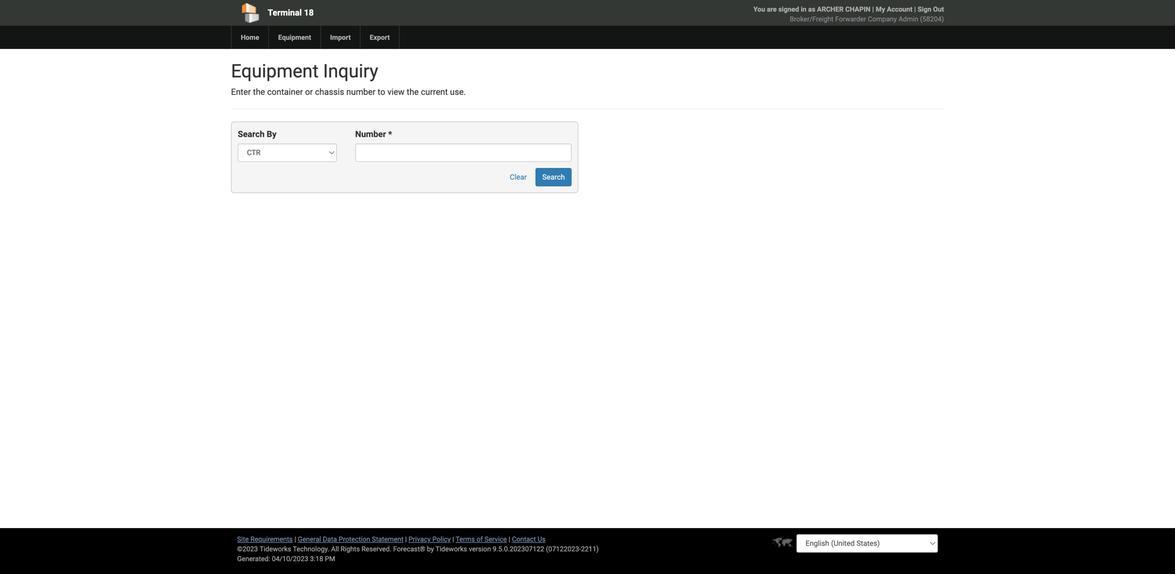 Task type: locate. For each thing, give the bounding box(es) containing it.
1 horizontal spatial the
[[407, 87, 419, 97]]

equipment inside equipment link
[[278, 33, 311, 41]]

site requirements link
[[237, 536, 293, 543]]

in
[[801, 5, 807, 13]]

by
[[427, 545, 434, 553]]

generated:
[[237, 555, 270, 563]]

Number * text field
[[355, 144, 572, 162]]

0 vertical spatial search
[[238, 129, 265, 139]]

signed
[[779, 5, 800, 13]]

of
[[477, 536, 483, 543]]

equipment up container
[[231, 60, 319, 82]]

pm
[[325, 555, 335, 563]]

1 vertical spatial search
[[543, 173, 565, 182]]

policy
[[433, 536, 451, 543]]

home
[[241, 33, 259, 41]]

contact
[[512, 536, 536, 543]]

equipment inquiry enter the container or chassis number to view the current use.
[[231, 60, 466, 97]]

sign out link
[[918, 5, 945, 13]]

view
[[388, 87, 405, 97]]

1 the from the left
[[253, 87, 265, 97]]

equipment down terminal 18
[[278, 33, 311, 41]]

privacy policy link
[[409, 536, 451, 543]]

forwarder
[[836, 15, 867, 23]]

search
[[238, 129, 265, 139], [543, 173, 565, 182]]

my
[[876, 5, 886, 13]]

requirements
[[251, 536, 293, 543]]

0 vertical spatial equipment
[[278, 33, 311, 41]]

|
[[873, 5, 874, 13], [915, 5, 916, 13], [295, 536, 296, 543], [405, 536, 407, 543], [453, 536, 454, 543], [509, 536, 511, 543]]

1 horizontal spatial search
[[543, 173, 565, 182]]

admin
[[899, 15, 919, 23]]

privacy
[[409, 536, 431, 543]]

| up 9.5.0.202307122
[[509, 536, 511, 543]]

terms of service link
[[456, 536, 507, 543]]

site
[[237, 536, 249, 543]]

terms
[[456, 536, 475, 543]]

search for search by
[[238, 129, 265, 139]]

rights
[[341, 545, 360, 553]]

search button
[[536, 168, 572, 186]]

equipment for equipment inquiry enter the container or chassis number to view the current use.
[[231, 60, 319, 82]]

the right view
[[407, 87, 419, 97]]

archer
[[818, 5, 844, 13]]

search left by
[[238, 129, 265, 139]]

number
[[347, 87, 376, 97]]

import link
[[320, 26, 360, 49]]

data
[[323, 536, 337, 543]]

the right "enter"
[[253, 87, 265, 97]]

chapin
[[846, 5, 871, 13]]

sign
[[918, 5, 932, 13]]

number *
[[355, 129, 392, 139]]

search for search
[[543, 173, 565, 182]]

search right clear button
[[543, 173, 565, 182]]

equipment inside equipment inquiry enter the container or chassis number to view the current use.
[[231, 60, 319, 82]]

tideworks
[[436, 545, 467, 553]]

you
[[754, 5, 766, 13]]

number
[[355, 129, 386, 139]]

inquiry
[[323, 60, 379, 82]]

service
[[485, 536, 507, 543]]

1 vertical spatial equipment
[[231, 60, 319, 82]]

(07122023-
[[546, 545, 581, 553]]

0 horizontal spatial search
[[238, 129, 265, 139]]

broker/freight
[[790, 15, 834, 23]]

| left sign
[[915, 5, 916, 13]]

use.
[[450, 87, 466, 97]]

0 horizontal spatial the
[[253, 87, 265, 97]]

protection
[[339, 536, 370, 543]]

general
[[298, 536, 321, 543]]

terminal 18 link
[[231, 0, 518, 26]]

search inside button
[[543, 173, 565, 182]]

the
[[253, 87, 265, 97], [407, 87, 419, 97]]

container
[[267, 87, 303, 97]]

all
[[331, 545, 339, 553]]

export link
[[360, 26, 399, 49]]

| left "my"
[[873, 5, 874, 13]]

*
[[388, 129, 392, 139]]

import
[[330, 33, 351, 41]]

| up tideworks
[[453, 536, 454, 543]]

equipment
[[278, 33, 311, 41], [231, 60, 319, 82]]

to
[[378, 87, 385, 97]]



Task type: vqa. For each thing, say whether or not it's contained in the screenshot.
PAID
no



Task type: describe. For each thing, give the bounding box(es) containing it.
my account link
[[876, 5, 913, 13]]

search by
[[238, 129, 277, 139]]

| left the general
[[295, 536, 296, 543]]

2 the from the left
[[407, 87, 419, 97]]

technology.
[[293, 545, 330, 553]]

enter
[[231, 87, 251, 97]]

clear
[[510, 173, 527, 182]]

contact us link
[[512, 536, 546, 543]]

company
[[868, 15, 897, 23]]

account
[[887, 5, 913, 13]]

04/10/2023
[[272, 555, 308, 563]]

(58204)
[[921, 15, 945, 23]]

statement
[[372, 536, 404, 543]]

chassis
[[315, 87, 344, 97]]

export
[[370, 33, 390, 41]]

site requirements | general data protection statement | privacy policy | terms of service | contact us ©2023 tideworks technology. all rights reserved. forecast® by tideworks version 9.5.0.202307122 (07122023-2211) generated: 04/10/2023 3:18 pm
[[237, 536, 599, 563]]

home link
[[231, 26, 269, 49]]

us
[[538, 536, 546, 543]]

| up forecast®
[[405, 536, 407, 543]]

equipment link
[[269, 26, 320, 49]]

by
[[267, 129, 277, 139]]

reserved.
[[362, 545, 392, 553]]

or
[[305, 87, 313, 97]]

you are signed in as archer chapin | my account | sign out broker/freight forwarder company admin (58204)
[[754, 5, 945, 23]]

equipment for equipment
[[278, 33, 311, 41]]

9.5.0.202307122
[[493, 545, 545, 553]]

version
[[469, 545, 491, 553]]

are
[[767, 5, 777, 13]]

2211)
[[581, 545, 599, 553]]

18
[[304, 8, 314, 18]]

3:18
[[310, 555, 323, 563]]

current
[[421, 87, 448, 97]]

general data protection statement link
[[298, 536, 404, 543]]

©2023 tideworks
[[237, 545, 291, 553]]

out
[[934, 5, 945, 13]]

terminal
[[268, 8, 302, 18]]

terminal 18
[[268, 8, 314, 18]]

as
[[809, 5, 816, 13]]

forecast®
[[393, 545, 425, 553]]

clear button
[[503, 168, 534, 186]]



